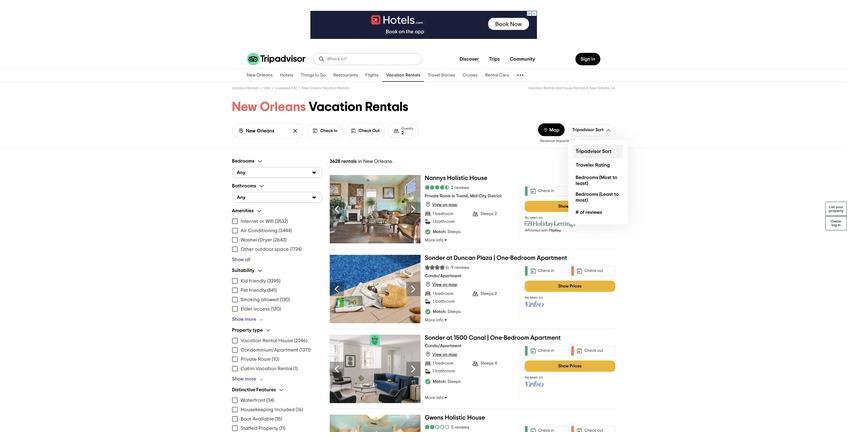 Task type: vqa. For each thing, say whether or not it's contained in the screenshot.
View On Map for Sonder
yes



Task type: locate. For each thing, give the bounding box(es) containing it.
1 check out from the top
[[585, 189, 603, 193]]

1 vertical spatial vacation rentals link
[[232, 87, 259, 90]]

2 match: sleeps from the top
[[433, 310, 461, 314]]

reviews
[[455, 186, 469, 190], [586, 210, 602, 215], [455, 266, 469, 270], [455, 426, 469, 430]]

1 map from the top
[[449, 203, 457, 207]]

1 more from the top
[[425, 238, 435, 243]]

reviews up tremé,
[[455, 186, 469, 190]]

2 show prices from the top
[[558, 284, 582, 289]]

washer/dryer (2643)
[[241, 238, 287, 243]]

2 check in from the top
[[538, 269, 554, 273]]

2 vertical spatial out
[[597, 349, 603, 353]]

2 vertical spatial as
[[525, 376, 529, 379]]

0 vertical spatial check in
[[538, 189, 554, 193]]

list box containing tripadvisor sort
[[568, 140, 628, 225]]

check out
[[359, 129, 380, 133]]

2 vertical spatial map
[[449, 353, 457, 357]]

0 vertical spatial as seen on
[[525, 216, 543, 220]]

1 vertical spatial check in
[[538, 269, 554, 273]]

map for at
[[449, 283, 457, 287]]

check in for sonder at 1500 canal | one-bedroom apartment
[[538, 349, 554, 353]]

1 vertical spatial rental
[[263, 338, 277, 343]]

tripadvisor sort up order.
[[572, 128, 604, 132]]

show more button for cabin
[[232, 376, 266, 382]]

1 1 bathroom from the top
[[433, 220, 455, 224]]

(1724)
[[290, 247, 302, 252]]

orleans up usa
[[257, 73, 273, 77]]

1 vertical spatial new orleans vacation rentals
[[232, 101, 408, 114]]

1 bedroom from the top
[[435, 212, 454, 216]]

to inside bedrooms (most to least)
[[613, 175, 617, 180]]

0 horizontal spatial vacation rentals
[[232, 87, 259, 90]]

1 at from the top
[[446, 255, 453, 261]]

room up cabin vacation rental (1)
[[258, 357, 271, 362]]

distinctive features
[[232, 388, 276, 393]]

show more for cabin vacation rental (1)
[[232, 377, 256, 382]]

match: for sonder
[[433, 310, 447, 314]]

2 show prices button from the top
[[525, 281, 615, 292]]

1 bedroom for nannys
[[433, 212, 454, 216]]

1 view on map button from the top
[[425, 202, 457, 208]]

any
[[237, 170, 246, 175], [237, 195, 246, 200]]

menu containing internet or wifi (3532)
[[232, 217, 322, 254]]

most)
[[576, 198, 588, 203]]

2 more info from the top
[[425, 318, 444, 323]]

gwens holistic house
[[425, 415, 485, 421]]

2 map from the top
[[449, 283, 457, 287]]

impacts
[[556, 139, 570, 143]]

| for canal
[[487, 335, 489, 341]]

1 bathroom from the top
[[435, 220, 455, 224]]

new
[[247, 73, 256, 77], [302, 87, 309, 90], [590, 87, 596, 90], [232, 101, 257, 114], [363, 159, 373, 164]]

map down the 9
[[449, 283, 457, 287]]

4
[[495, 362, 497, 366]]

condo/apartment down the 9
[[425, 274, 461, 279]]

2 1 bedroom from the top
[[433, 292, 454, 296]]

list box
[[568, 140, 628, 225]]

as for canal
[[525, 376, 529, 379]]

bedrooms inside 'group'
[[232, 159, 254, 164]]

view on map down the 1500
[[432, 353, 457, 357]]

map for holistic
[[449, 203, 457, 207]]

to left do on the top left
[[315, 73, 319, 77]]

0 horizontal spatial vacation rentals link
[[232, 87, 259, 90]]

3 view on map from the top
[[432, 353, 457, 357]]

2 group from the top
[[232, 183, 322, 203]]

house for vacation rental house (2246)
[[278, 338, 293, 343]]

1 vertical spatial at
[[446, 335, 453, 341]]

prices for nannys holistic house
[[570, 204, 582, 209]]

vrbo.com logo image
[[525, 301, 544, 307], [525, 381, 544, 387]]

2 vertical spatial check in
[[538, 349, 554, 353]]

1 vertical spatial one-
[[490, 335, 504, 341]]

house right and
[[563, 87, 573, 90]]

out for nannys holistic house
[[597, 189, 603, 193]]

0 vertical spatial private
[[425, 194, 439, 199]]

0 vertical spatial show prices button
[[525, 201, 615, 212]]

match: sleeps
[[433, 230, 461, 234], [433, 310, 461, 314], [433, 380, 461, 384]]

bedrooms up bathrooms
[[232, 159, 254, 164]]

check out
[[585, 189, 603, 193], [585, 269, 603, 273], [585, 349, 603, 353]]

0 vertical spatial bathroom
[[435, 220, 455, 224]]

3 match: from the top
[[433, 380, 447, 384]]

other
[[241, 247, 254, 252]]

holistic for nannys
[[447, 175, 468, 181]]

2 1 from the top
[[433, 220, 434, 224]]

sleeps 4
[[481, 362, 497, 366]]

1 vertical spatial check out
[[585, 269, 603, 273]]

1 show more button from the top
[[232, 316, 266, 323]]

orleans for the new orleans 'link'
[[257, 73, 273, 77]]

amenities
[[232, 208, 254, 213]]

group containing distinctive features
[[232, 387, 322, 433]]

0 vertical spatial tripadvisor
[[572, 128, 595, 132]]

rental inside "link"
[[485, 73, 498, 77]]

2 vertical spatial more
[[245, 377, 256, 382]]

1 sleeps 2 from the top
[[481, 212, 497, 216]]

1 any button from the top
[[232, 167, 322, 178]]

2 vertical spatial more info
[[425, 396, 444, 400]]

rentals left usa
[[247, 87, 259, 90]]

0 vertical spatial view on map button
[[425, 202, 457, 208]]

1 show prices button from the top
[[525, 201, 615, 212]]

1 vertical spatial bedroom
[[435, 292, 454, 296]]

bedrooms for bedrooms
[[232, 159, 254, 164]]

out
[[597, 189, 603, 193], [597, 269, 603, 273], [597, 349, 603, 353]]

2 vrbo.com logo image from the top
[[525, 381, 544, 387]]

pet
[[241, 288, 248, 293]]

0 vertical spatial prices
[[570, 204, 582, 209]]

0 horizontal spatial rental
[[263, 338, 277, 343]]

2 vertical spatial 1 bathroom
[[433, 369, 455, 374]]

district
[[488, 194, 502, 199]]

0 vertical spatial match: sleeps
[[433, 230, 461, 234]]

show prices
[[558, 204, 582, 209], [558, 284, 582, 289], [558, 364, 582, 369]]

2 vertical spatial match:
[[433, 380, 447, 384]]

features
[[256, 388, 276, 393]]

1 horizontal spatial search search field
[[327, 56, 416, 62]]

nannys
[[425, 175, 446, 181]]

rentals up out
[[365, 101, 408, 114]]

1 vertical spatial search search field
[[246, 128, 287, 134]]

1 match: from the top
[[433, 230, 447, 234]]

0 vertical spatial as
[[525, 216, 529, 220]]

(3532)
[[275, 219, 288, 224]]

2 inside "guests 2"
[[402, 131, 404, 135]]

2 vertical spatial more
[[425, 396, 435, 400]]

6 group from the top
[[232, 387, 322, 433]]

holistic for gwens
[[445, 415, 466, 421]]

show more button for elder
[[232, 316, 266, 323]]

0 vertical spatial more
[[425, 238, 435, 243]]

sonder at duncan plaza | one-bedroom apartment
[[425, 255, 567, 261]]

1 vertical spatial map
[[449, 283, 457, 287]]

0 vertical spatial at
[[446, 255, 453, 261]]

3 info from the top
[[436, 396, 444, 400]]

sort up learn
[[596, 128, 604, 132]]

3 menu from the top
[[232, 336, 322, 374]]

0 horizontal spatial search search field
[[246, 128, 287, 134]]

1 bathroom for sonder
[[433, 300, 455, 304]]

smoking
[[241, 297, 260, 302]]

view on map button down the 1500
[[425, 351, 457, 358]]

2 any from the top
[[237, 195, 246, 200]]

1 as from the top
[[525, 216, 529, 220]]

community
[[510, 57, 535, 62]]

to right (most
[[613, 175, 617, 180]]

3 check out from the top
[[585, 349, 603, 353]]

holistic up 5
[[445, 415, 466, 421]]

0 vertical spatial show prices
[[558, 204, 582, 209]]

2 1 bathroom from the top
[[433, 300, 455, 304]]

any for bathrooms
[[237, 195, 246, 200]]

rental up condominium/apartment
[[263, 338, 277, 343]]

menu containing kid friendly (3295)
[[232, 276, 322, 314]]

of
[[580, 210, 585, 215]]

1 vertical spatial info
[[436, 318, 444, 323]]

2 friendly from the top
[[249, 288, 266, 293]]

sonder left the 1500
[[425, 335, 445, 341]]

vacation rentals left travel
[[386, 73, 420, 77]]

0 vertical spatial seen
[[530, 216, 538, 220]]

0 vertical spatial sort
[[596, 128, 604, 132]]

2 seen from the top
[[530, 296, 538, 300]]

1 vertical spatial condo/apartment
[[425, 344, 461, 348]]

orleans down things to do
[[309, 87, 322, 90]]

tripadvisor up sort
[[572, 128, 595, 132]]

(1)
[[293, 366, 298, 371]]

bedrooms (least to most)
[[576, 192, 619, 203]]

2 prices from the top
[[570, 284, 582, 289]]

sign
[[581, 57, 590, 62]]

| right canal
[[487, 335, 489, 341]]

rentals left travel
[[406, 73, 420, 77]]

0 vertical spatial orleans
[[257, 73, 273, 77]]

1 bedroom for sonder
[[433, 292, 454, 296]]

2 view on map from the top
[[432, 283, 457, 287]]

any down bathrooms
[[237, 195, 246, 200]]

0 vertical spatial 1 bathroom
[[433, 220, 455, 224]]

0 vertical spatial property
[[232, 328, 252, 333]]

as seen on for canal
[[525, 376, 543, 379]]

vacation rentals down the new orleans 'link'
[[232, 87, 259, 90]]

new down tripadvisor image at the top
[[247, 73, 256, 77]]

1 show more from the top
[[232, 317, 256, 322]]

6 1 from the top
[[433, 369, 434, 374]]

room for in
[[440, 194, 451, 199]]

property
[[829, 209, 844, 213]]

2 out from the top
[[597, 269, 603, 273]]

condo/apartment down the 1500
[[425, 344, 461, 348]]

sort
[[596, 128, 604, 132], [602, 149, 612, 154]]

2 more from the top
[[425, 318, 435, 323]]

2 vertical spatial view on map
[[432, 353, 457, 357]]

room for (10)
[[258, 357, 271, 362]]

1 vertical spatial 1 bathroom
[[433, 300, 455, 304]]

to right (least at the top of the page
[[614, 192, 619, 197]]

| right plaza
[[494, 255, 495, 261]]

one- right plaza
[[497, 255, 510, 261]]

1 vertical spatial orleans
[[309, 87, 322, 90]]

guests 2
[[402, 126, 413, 135]]

rental left cars
[[485, 73, 498, 77]]

menu containing vacation rental house (2246)
[[232, 336, 322, 374]]

2 any button from the top
[[232, 192, 322, 203]]

2 sonder from the top
[[425, 335, 445, 341]]

2 bathroom from the top
[[435, 300, 455, 304]]

3 as seen on from the top
[[525, 376, 543, 379]]

friendly for pet
[[249, 288, 266, 293]]

view on map button for sonder
[[425, 282, 457, 288]]

3 prices from the top
[[570, 364, 582, 369]]

0 horizontal spatial |
[[487, 335, 489, 341]]

2 vertical spatial show prices button
[[525, 361, 615, 372]]

waterfront (34)
[[241, 398, 274, 403]]

view on map button down the 9
[[425, 282, 457, 288]]

as for plaza
[[525, 296, 529, 300]]

view on map for nannys
[[432, 203, 457, 207]]

more down elder
[[245, 317, 256, 322]]

3 as from the top
[[525, 376, 529, 379]]

1 vertical spatial more
[[245, 317, 256, 322]]

vacation rentals and house rentals in new orleans, la
[[528, 87, 615, 90]]

2 as from the top
[[525, 296, 529, 300]]

show prices button
[[525, 201, 615, 212], [525, 281, 615, 292], [525, 361, 615, 372]]

list your property button
[[826, 202, 847, 216]]

property left type
[[232, 328, 252, 333]]

room left tremé,
[[440, 194, 451, 199]]

3 seen from the top
[[530, 376, 538, 379]]

0 vertical spatial bedrooms
[[232, 159, 254, 164]]

owner
[[831, 220, 842, 223]]

property
[[232, 328, 252, 333], [259, 426, 278, 431]]

menu for suitability
[[232, 276, 322, 314]]

1 vertical spatial bathroom
[[435, 300, 455, 304]]

orleans down louisiana
[[260, 101, 306, 114]]

vacation down property type
[[241, 338, 261, 343]]

3 map from the top
[[449, 353, 457, 357]]

sonder inside sonder at duncan plaza | one-bedroom apartment link
[[425, 255, 445, 261]]

2 show more from the top
[[232, 377, 256, 382]]

cabin
[[241, 366, 255, 371]]

(1371)
[[300, 348, 311, 353]]

house up 5 reviews
[[467, 415, 485, 421]]

Search search field
[[327, 56, 416, 62], [246, 128, 287, 134]]

new orleans vacation rentals down new orleans vacation rentals "link"
[[232, 101, 408, 114]]

one- for canal
[[490, 335, 504, 341]]

bedroom for canal
[[504, 335, 529, 341]]

0 vertical spatial to
[[315, 73, 319, 77]]

new orleans vacation rentals down do on the top left
[[302, 87, 349, 90]]

0 vertical spatial view
[[432, 203, 442, 207]]

1 vertical spatial sort
[[602, 149, 612, 154]]

3628 rentals in new orleans.
[[330, 159, 393, 164]]

bedroom for sonder
[[435, 292, 454, 296]]

check in
[[320, 129, 338, 133]]

property down available
[[259, 426, 278, 431]]

0 vertical spatial match:
[[433, 230, 447, 234]]

more
[[425, 238, 435, 243], [425, 318, 435, 323], [425, 396, 435, 400]]

friendly down kid friendly (3295)
[[249, 288, 266, 293]]

1 vertical spatial holistic
[[445, 415, 466, 421]]

0 vertical spatial friendly
[[249, 279, 266, 284]]

0 vertical spatial new orleans vacation rentals
[[302, 87, 349, 90]]

tripadvisor down order.
[[576, 149, 601, 154]]

0 horizontal spatial private
[[241, 357, 257, 362]]

reviews for 5 reviews
[[455, 426, 469, 430]]

bedrooms inside bedrooms (most to least)
[[576, 175, 598, 180]]

1 sonder from the top
[[425, 255, 445, 261]]

9
[[451, 266, 454, 270]]

menu containing waterfront (34)
[[232, 396, 322, 433]]

1 vertical spatial 1 bedroom
[[433, 292, 454, 296]]

house for nannys holistic house
[[470, 175, 488, 181]]

2 vertical spatial to
[[614, 192, 619, 197]]

bedrooms up most)
[[576, 192, 598, 197]]

clear image
[[292, 128, 298, 134]]

1 friendly from the top
[[249, 279, 266, 284]]

5 group from the top
[[232, 328, 322, 382]]

map down tremé,
[[449, 203, 457, 207]]

check in for nannys holistic house
[[538, 189, 554, 193]]

show more button down elder
[[232, 316, 266, 323]]

1 vertical spatial apartment
[[531, 335, 561, 341]]

1 vertical spatial room
[[258, 357, 271, 362]]

friendly up pet friendly (841)
[[249, 279, 266, 284]]

(most
[[599, 175, 612, 180]]

as
[[525, 216, 529, 220], [525, 296, 529, 300], [525, 376, 529, 379]]

holistic up 2 reviews
[[447, 175, 468, 181]]

vacation rentals link down the new orleans 'link'
[[232, 87, 259, 90]]

mid-
[[470, 194, 479, 199]]

0 vertical spatial map
[[449, 203, 457, 207]]

1 vertical spatial any
[[237, 195, 246, 200]]

private down nannys
[[425, 194, 439, 199]]

0 vertical spatial info
[[436, 238, 444, 243]]

1 vertical spatial show more button
[[232, 376, 266, 382]]

vacation rentals link
[[383, 69, 424, 82], [232, 87, 259, 90]]

sort inside popup button
[[596, 128, 604, 132]]

0 vertical spatial out
[[597, 189, 603, 193]]

group containing bathrooms
[[232, 183, 322, 203]]

2 vertical spatial 1 bedroom
[[433, 362, 454, 366]]

house up condominium/apartment (1371)
[[278, 338, 293, 343]]

vacation right flights
[[386, 73, 405, 77]]

list
[[829, 205, 835, 209]]

show more down elder
[[232, 317, 256, 322]]

show more button down cabin
[[232, 376, 266, 382]]

rental left (1)
[[278, 366, 292, 371]]

2 check out from the top
[[585, 269, 603, 273]]

vacation rentals for the right vacation rentals link
[[386, 73, 420, 77]]

sort down learn more link
[[602, 149, 612, 154]]

|
[[494, 255, 495, 261], [487, 335, 489, 341]]

(34)
[[266, 398, 274, 403]]

vacation down new orleans vacation rentals "link"
[[309, 101, 363, 114]]

nannys holistic house
[[425, 175, 488, 181]]

1 vertical spatial view
[[432, 283, 442, 287]]

show prices for nannys holistic house
[[558, 204, 582, 209]]

1 match: sleeps from the top
[[433, 230, 461, 234]]

1 as seen on from the top
[[525, 216, 543, 220]]

and
[[556, 87, 562, 90]]

at left the 1500
[[446, 335, 453, 341]]

reviews for 2 reviews
[[455, 186, 469, 190]]

search search field right search image
[[246, 128, 287, 134]]

group containing amenities
[[232, 208, 322, 263]]

tripadvisor sort button
[[568, 124, 615, 136]]

one-
[[497, 255, 510, 261], [490, 335, 504, 341]]

orleans inside 'link'
[[257, 73, 273, 77]]

wifi
[[266, 219, 274, 224]]

view on map button down tremé,
[[425, 202, 457, 208]]

bedrooms up least)
[[576, 175, 598, 180]]

search image
[[238, 128, 244, 134]]

1 horizontal spatial vacation rentals
[[386, 73, 420, 77]]

vacation rentals link left travel
[[383, 69, 424, 82]]

one- right canal
[[490, 335, 504, 341]]

house
[[563, 87, 573, 90], [470, 175, 488, 181], [278, 338, 293, 343], [467, 415, 485, 421]]

0 vertical spatial search search field
[[327, 56, 416, 62]]

1 bathroom
[[433, 220, 455, 224], [433, 300, 455, 304], [433, 369, 455, 374]]

1 vertical spatial friendly
[[249, 288, 266, 293]]

2 vertical spatial info
[[436, 396, 444, 400]]

0 vertical spatial one-
[[497, 255, 510, 261]]

1 menu from the top
[[232, 217, 322, 254]]

0 vertical spatial sleeps 2
[[481, 212, 497, 216]]

check out for sonder at 1500 canal | one-bedroom apartment
[[585, 349, 603, 353]]

bedrooms (most to least)
[[576, 175, 617, 186]]

2 view on map button from the top
[[425, 282, 457, 288]]

0 vertical spatial vacation rentals link
[[383, 69, 424, 82]]

at for duncan
[[446, 255, 453, 261]]

tripadvisor sort down order.
[[576, 149, 612, 154]]

1
[[433, 212, 434, 216], [433, 220, 434, 224], [433, 292, 434, 296], [433, 300, 434, 304], [433, 362, 434, 366], [433, 369, 434, 374]]

3 bedroom from the top
[[435, 362, 454, 366]]

2 view from the top
[[432, 283, 442, 287]]

3 show prices from the top
[[558, 364, 582, 369]]

menu
[[232, 217, 322, 254], [232, 276, 322, 314], [232, 336, 322, 374], [232, 396, 322, 433]]

traveler rating
[[576, 163, 610, 168]]

private for private room in tremé, mid-city district
[[425, 194, 439, 199]]

1 vertical spatial vacation rentals
[[232, 87, 259, 90]]

None search field
[[313, 54, 421, 65]]

4 menu from the top
[[232, 396, 322, 433]]

1 view from the top
[[432, 203, 442, 207]]

info for plaza
[[436, 318, 444, 323]]

2 info from the top
[[436, 318, 444, 323]]

vrbo.com logo image for sonder at duncan plaza | one-bedroom apartment
[[525, 301, 544, 307]]

reviews right the 9
[[455, 266, 469, 270]]

revenue impacts this sort order. learn more
[[541, 139, 615, 143]]

sonder at 1500 canal | one-bedroom apartment, vacation rental in new orleans image
[[330, 335, 421, 403]]

sleeps 2
[[481, 212, 497, 216], [481, 292, 497, 296]]

0 vertical spatial vrbo.com logo image
[[525, 301, 544, 307]]

vacation down do on the top left
[[323, 87, 337, 90]]

1 vertical spatial any button
[[232, 192, 322, 203]]

1 vertical spatial private
[[241, 357, 257, 362]]

things
[[301, 73, 314, 77]]

check in for sonder at duncan plaza | one-bedroom apartment
[[538, 269, 554, 273]]

1 more info from the top
[[425, 238, 444, 243]]

view on map down tremé,
[[432, 203, 457, 207]]

prices for sonder at duncan plaza | one-bedroom apartment
[[570, 284, 582, 289]]

as seen on
[[525, 216, 543, 220], [525, 296, 543, 300], [525, 376, 543, 379]]

view on map button for nannys
[[425, 202, 457, 208]]

show inside button
[[232, 257, 244, 262]]

1 check in from the top
[[538, 189, 554, 193]]

3 more info from the top
[[425, 396, 444, 400]]

group containing property type
[[232, 328, 322, 382]]

travel stories
[[428, 73, 455, 77]]

| for plaza
[[494, 255, 495, 261]]

view on map down the 9
[[432, 283, 457, 287]]

1 group from the top
[[232, 158, 322, 178]]

to inside bedrooms (least to most)
[[614, 192, 619, 197]]

0 vertical spatial view on map
[[432, 203, 457, 207]]

house up mid- on the right top of the page
[[470, 175, 488, 181]]

any button for bedrooms
[[232, 167, 322, 178]]

orleans for new orleans vacation rentals "link"
[[309, 87, 322, 90]]

search search field up flights link
[[327, 56, 416, 62]]

new left orleans.
[[363, 159, 373, 164]]

sonder left duncan at bottom right
[[425, 255, 445, 261]]

friendly for kid
[[249, 279, 266, 284]]

map down the 1500
[[449, 353, 457, 357]]

2 as seen on from the top
[[525, 296, 543, 300]]

1 vrbo.com logo image from the top
[[525, 301, 544, 307]]

1 1 bedroom from the top
[[433, 212, 454, 216]]

owner log in
[[831, 220, 842, 227]]

show prices button for nannys holistic house
[[525, 201, 615, 212]]

sonder inside sonder at 1500 canal | one-bedroom apartment link
[[425, 335, 445, 341]]

2 menu from the top
[[232, 276, 322, 314]]

2 at from the top
[[446, 335, 453, 341]]

1 vertical spatial out
[[597, 269, 603, 273]]

bedrooms for bedrooms (least to most)
[[576, 192, 598, 197]]

any for bedrooms
[[237, 170, 246, 175]]

1 horizontal spatial private
[[425, 194, 439, 199]]

2 match: from the top
[[433, 310, 447, 314]]

1 vertical spatial bedroom
[[504, 335, 529, 341]]

any up bathrooms
[[237, 170, 246, 175]]

1 view on map from the top
[[432, 203, 457, 207]]

1 vertical spatial bedrooms
[[576, 175, 598, 180]]

more right learn
[[607, 139, 615, 143]]

1 vertical spatial sleeps 2
[[481, 292, 497, 296]]

washer/dryer
[[241, 238, 272, 243]]

3 group from the top
[[232, 208, 322, 263]]

search search field for search icon
[[327, 56, 416, 62]]

revenue
[[541, 139, 555, 143]]

traveler
[[576, 163, 594, 168]]

2 vertical spatial bedrooms
[[576, 192, 598, 197]]

1 horizontal spatial property
[[259, 426, 278, 431]]

0 vertical spatial sonder
[[425, 255, 445, 261]]

(2246)
[[294, 338, 307, 343]]

bedrooms inside bedrooms (least to most)
[[576, 192, 598, 197]]

1 out from the top
[[597, 189, 603, 193]]

sonder at 1500 canal | one-bedroom apartment
[[425, 335, 561, 341]]

flights link
[[362, 69, 383, 82]]

info for canal
[[436, 396, 444, 400]]

at up the 9
[[446, 255, 453, 261]]

tripadvisor inside popup button
[[572, 128, 595, 132]]

1 vertical spatial show prices button
[[525, 281, 615, 292]]

0 vertical spatial rental
[[485, 73, 498, 77]]

group
[[232, 158, 322, 178], [232, 183, 322, 203], [232, 208, 322, 263], [232, 268, 322, 323], [232, 328, 322, 382], [232, 387, 322, 433]]

(2643)
[[273, 238, 287, 243]]

affiliated with flipkey
[[525, 229, 561, 232]]

private up cabin
[[241, 357, 257, 362]]

view for sonder
[[432, 283, 442, 287]]

room
[[440, 194, 451, 199], [258, 357, 271, 362]]

0 vertical spatial 1 bedroom
[[433, 212, 454, 216]]

3 check in from the top
[[538, 349, 554, 353]]

more down cabin
[[245, 377, 256, 382]]

reviews right 5
[[455, 426, 469, 430]]

search image
[[318, 56, 325, 62]]

3 show prices button from the top
[[525, 361, 615, 372]]

1 any from the top
[[237, 170, 246, 175]]

3 out from the top
[[597, 349, 603, 353]]

staffed
[[241, 426, 257, 431]]

2 show more button from the top
[[232, 376, 266, 382]]

bathrooms
[[232, 184, 256, 189]]

1 horizontal spatial room
[[440, 194, 451, 199]]

4 group from the top
[[232, 268, 322, 323]]

0 vertical spatial holistic
[[447, 175, 468, 181]]

9 reviews
[[451, 266, 469, 270]]

show more down cabin
[[232, 377, 256, 382]]

learn
[[596, 139, 606, 143]]

any button
[[232, 167, 322, 178], [232, 192, 322, 203]]

show prices button for sonder at duncan plaza | one-bedroom apartment
[[525, 281, 615, 292]]

1 show prices from the top
[[558, 204, 582, 209]]

stories
[[441, 73, 455, 77]]

show prices button for sonder at 1500 canal | one-bedroom apartment
[[525, 361, 615, 372]]

discover button
[[455, 53, 484, 65]]

bedrooms for bedrooms (most to least)
[[576, 175, 598, 180]]

more for kid friendly (3295)
[[245, 317, 256, 322]]

allowed
[[261, 297, 279, 302]]

2 sleeps 2 from the top
[[481, 292, 497, 296]]

2 bedroom from the top
[[435, 292, 454, 296]]

louisiana (la) link
[[275, 87, 297, 90]]

new orleans link
[[243, 69, 276, 82]]



Task type: describe. For each thing, give the bounding box(es) containing it.
view on map for sonder
[[432, 283, 457, 287]]

bedroom for nannys
[[435, 212, 454, 216]]

5 1 from the top
[[433, 362, 434, 366]]

out
[[372, 129, 380, 133]]

vacation rentals for the left vacation rentals link
[[232, 87, 259, 90]]

advertisement region
[[310, 11, 537, 39]]

(11)
[[279, 426, 285, 431]]

guests
[[402, 126, 413, 130]]

to for bedrooms (most to least)
[[613, 175, 617, 180]]

sonder at duncan plaza | one-bedroom apartment, vacation rental in new orleans image
[[330, 255, 421, 323]]

seen for canal
[[530, 376, 538, 379]]

1 condo/apartment from the top
[[425, 274, 461, 279]]

map button
[[538, 124, 565, 136]]

out for sonder at 1500 canal | one-bedroom apartment
[[597, 349, 603, 353]]

louisiana (la)
[[275, 87, 297, 90]]

tremé,
[[456, 194, 469, 199]]

1 info from the top
[[436, 238, 444, 243]]

staffed property (11)
[[241, 426, 285, 431]]

discover
[[460, 57, 479, 62]]

0 horizontal spatial property
[[232, 328, 252, 333]]

least)
[[576, 181, 588, 186]]

duncan
[[454, 255, 476, 261]]

0 vertical spatial more
[[607, 139, 615, 143]]

rental cars
[[485, 73, 509, 77]]

menu for amenities
[[232, 217, 322, 254]]

match: sleeps for at
[[433, 310, 461, 314]]

group containing bedrooms
[[232, 158, 322, 178]]

1 1 from the top
[[433, 212, 434, 216]]

at for 1500
[[446, 335, 453, 341]]

bedroom for plaza
[[510, 255, 536, 261]]

log
[[832, 223, 837, 227]]

internet or wifi (3532)
[[241, 219, 288, 224]]

2 vertical spatial orleans
[[260, 101, 306, 114]]

restaurants
[[333, 73, 358, 77]]

new inside 'link'
[[247, 73, 256, 77]]

new orleans
[[247, 73, 273, 77]]

gwens holistic house, vacation rental in new orleans image
[[330, 415, 421, 433]]

1 horizontal spatial vacation rentals link
[[383, 69, 424, 82]]

new orleans vacation rentals link
[[302, 87, 349, 90]]

1500
[[454, 335, 467, 341]]

4 1 from the top
[[433, 300, 434, 304]]

suitability
[[232, 268, 255, 273]]

show prices for sonder at duncan plaza | one-bedroom apartment
[[558, 284, 582, 289]]

apartment for sonder at 1500 canal | one-bedroom apartment
[[531, 335, 561, 341]]

prices for sonder at 1500 canal | one-bedroom apartment
[[570, 364, 582, 369]]

3 1 from the top
[[433, 292, 434, 296]]

internet
[[241, 219, 258, 224]]

order.
[[585, 139, 595, 143]]

check out for sonder at duncan plaza | one-bedroom apartment
[[585, 269, 603, 273]]

sonder for sonder at duncan plaza | one-bedroom apartment
[[425, 255, 445, 261]]

3 match: sleeps from the top
[[433, 380, 461, 384]]

#
[[576, 210, 579, 215]]

3 1 bedroom from the top
[[433, 362, 454, 366]]

in inside owner log in
[[838, 223, 841, 227]]

(least
[[599, 192, 613, 197]]

restaurants link
[[330, 69, 362, 82]]

sleeps 2 for house
[[481, 212, 497, 216]]

(120)
[[271, 307, 281, 312]]

to for bedrooms (least to most)
[[614, 192, 619, 197]]

rental cars link
[[482, 69, 513, 82]]

1 vertical spatial tripadvisor sort
[[576, 149, 612, 154]]

new right (la)
[[302, 87, 309, 90]]

gwens holistic house link
[[425, 415, 485, 424]]

show more for elder access (120)
[[232, 317, 256, 322]]

cars
[[499, 73, 509, 77]]

holidaylettings.com logo image
[[525, 221, 576, 227]]

usa link
[[264, 87, 270, 90]]

(3444)
[[279, 228, 292, 233]]

vacation down private room (10)
[[256, 366, 277, 371]]

5
[[451, 426, 454, 430]]

cruises
[[463, 73, 478, 77]]

sleeps 2 for duncan
[[481, 292, 497, 296]]

show prices for sonder at 1500 canal | one-bedroom apartment
[[558, 364, 582, 369]]

reviews for 9 reviews
[[455, 266, 469, 270]]

5 reviews
[[451, 426, 469, 430]]

nannys holistic house link
[[425, 175, 488, 184]]

one- for plaza
[[497, 255, 510, 261]]

(la)
[[291, 87, 297, 90]]

with
[[541, 229, 548, 232]]

3628
[[330, 159, 340, 164]]

air conditioning (3444)
[[241, 228, 292, 233]]

gwens
[[425, 415, 444, 421]]

tripadvisor sort inside the tripadvisor sort popup button
[[572, 128, 604, 132]]

match: for nannys
[[433, 230, 447, 234]]

more for canal
[[425, 396, 435, 400]]

things to do link
[[297, 69, 330, 82]]

housekeeping
[[241, 407, 274, 412]]

orleans,
[[597, 87, 610, 90]]

seen for plaza
[[530, 296, 538, 300]]

(130)
[[280, 297, 290, 302]]

rentals down the restaurants link
[[338, 87, 349, 90]]

reviews right of
[[586, 210, 602, 215]]

3 bathroom from the top
[[435, 369, 455, 374]]

nannys holistic house, vacation rental in new orleans image
[[330, 175, 421, 243]]

3 1 bathroom from the top
[[433, 369, 455, 374]]

private for private room (10)
[[241, 357, 257, 362]]

apartment for sonder at duncan plaza | one-bedroom apartment
[[537, 255, 567, 261]]

condominium/apartment
[[241, 348, 299, 353]]

sonder at duncan plaza | one-bedroom apartment link
[[425, 255, 567, 264]]

do
[[320, 73, 326, 77]]

usa
[[264, 87, 270, 90]]

group containing suitability
[[232, 268, 322, 323]]

elder access (120)
[[241, 307, 281, 312]]

hotels link
[[276, 69, 297, 82]]

private room in tremé, mid-city district
[[425, 194, 502, 199]]

1 vertical spatial tripadvisor
[[576, 149, 601, 154]]

boat available (15)
[[241, 417, 282, 422]]

this
[[570, 139, 576, 143]]

affiliated
[[525, 229, 541, 232]]

smoking allowed (130)
[[241, 297, 290, 302]]

check in button
[[307, 124, 343, 138]]

(16)
[[296, 407, 303, 412]]

new up search image
[[232, 101, 257, 114]]

canal
[[469, 335, 486, 341]]

private room (10)
[[241, 357, 279, 362]]

3 view from the top
[[432, 353, 442, 357]]

bathroom for nannys
[[435, 220, 455, 224]]

cabin vacation rental (1)
[[241, 366, 298, 371]]

more info for plaza
[[425, 318, 444, 323]]

2 condo/apartment from the top
[[425, 344, 461, 348]]

2 vertical spatial rental
[[278, 366, 292, 371]]

kid
[[241, 279, 248, 284]]

travel stories link
[[424, 69, 459, 82]]

tripadvisor image
[[247, 53, 305, 65]]

search search field for search image
[[246, 128, 287, 134]]

rentals left and
[[543, 87, 555, 90]]

la
[[611, 87, 615, 90]]

bathroom for sonder
[[435, 300, 455, 304]]

view for nannys
[[432, 203, 442, 207]]

map
[[550, 127, 560, 132]]

plaza
[[477, 255, 492, 261]]

check out for nannys holistic house
[[585, 189, 603, 193]]

vrbo.com logo image for sonder at 1500 canal | one-bedroom apartment
[[525, 381, 544, 387]]

space
[[275, 247, 289, 252]]

distinctive
[[232, 388, 255, 393]]

menu for property type
[[232, 336, 322, 374]]

vacation down the new orleans 'link'
[[232, 87, 246, 90]]

owner log in button
[[826, 216, 847, 231]]

1 seen from the top
[[530, 216, 538, 220]]

vacation rental house (2246)
[[241, 338, 307, 343]]

(841)
[[267, 288, 277, 293]]

(10)
[[272, 357, 279, 362]]

more for vacation rental house (2246)
[[245, 377, 256, 382]]

housekeeping included (16)
[[241, 407, 303, 412]]

match: sleeps for holistic
[[433, 230, 461, 234]]

boat
[[241, 417, 252, 422]]

check out button
[[345, 124, 385, 138]]

3 view on map button from the top
[[425, 351, 457, 358]]

1 bathroom for nannys
[[433, 220, 455, 224]]

show all button
[[232, 257, 250, 263]]

orleans.
[[374, 159, 393, 164]]

access
[[254, 307, 270, 312]]

more info for canal
[[425, 396, 444, 400]]

rentals right and
[[574, 87, 585, 90]]

new left the 'orleans,'
[[590, 87, 596, 90]]

any button for bathrooms
[[232, 192, 322, 203]]

sonder for sonder at 1500 canal | one-bedroom apartment
[[425, 335, 445, 341]]

as seen on for plaza
[[525, 296, 543, 300]]

house for gwens holistic house
[[467, 415, 485, 421]]

out for sonder at duncan plaza | one-bedroom apartment
[[597, 269, 603, 273]]

vacation left and
[[528, 87, 543, 90]]

more for plaza
[[425, 318, 435, 323]]



